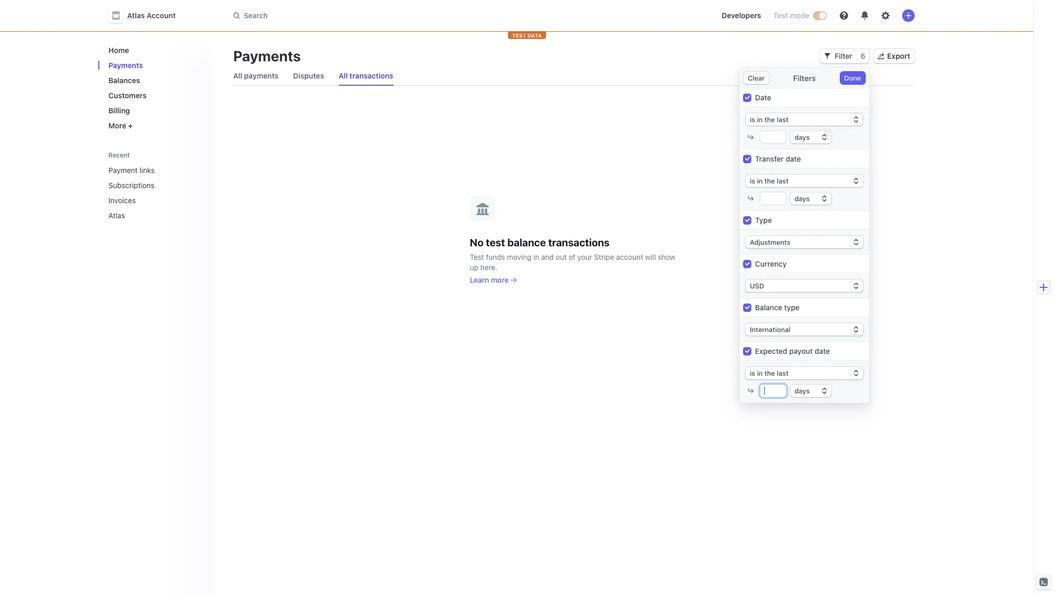 Task type: locate. For each thing, give the bounding box(es) containing it.
balances
[[108, 76, 140, 85]]

tab list
[[229, 67, 915, 86]]

1 horizontal spatial test
[[774, 11, 789, 20]]

payment links link
[[104, 162, 190, 179]]

1 vertical spatial date
[[815, 347, 831, 356]]

customers
[[108, 91, 147, 100]]

mode
[[791, 11, 810, 20]]

None number field
[[761, 131, 787, 144], [761, 193, 787, 205], [761, 385, 787, 398], [761, 131, 787, 144], [761, 193, 787, 205], [761, 385, 787, 398]]

1 all from the left
[[233, 71, 242, 80]]

0 horizontal spatial all
[[233, 71, 242, 80]]

account
[[617, 253, 644, 261]]

learn more link
[[470, 275, 517, 285]]

all
[[233, 71, 242, 80], [339, 71, 348, 80]]

atlas inside recent element
[[108, 211, 125, 220]]

invoices
[[108, 196, 136, 205]]

atlas inside button
[[127, 11, 145, 20]]

home
[[108, 46, 129, 55]]

payments up the balances
[[108, 61, 143, 70]]

your
[[578, 253, 593, 261]]

atlas left account
[[127, 11, 145, 20]]

filter
[[835, 52, 853, 60]]

clear
[[748, 74, 765, 82]]

test inside test funds moving in and out of your stripe account will show up here.
[[470, 253, 484, 261]]

atlas link
[[104, 207, 190, 224]]

done
[[845, 74, 862, 82]]

1 horizontal spatial all
[[339, 71, 348, 80]]

payment links
[[108, 166, 155, 175]]

date right 'payout'
[[815, 347, 831, 356]]

0 vertical spatial transactions
[[350, 71, 394, 80]]

0 vertical spatial atlas
[[127, 11, 145, 20]]

expected
[[756, 347, 788, 356]]

test left mode
[[774, 11, 789, 20]]

learn more
[[470, 276, 509, 284]]

funds
[[486, 253, 505, 261]]

6
[[861, 52, 866, 60]]

1 vertical spatial test
[[470, 253, 484, 261]]

atlas for atlas
[[108, 211, 125, 220]]

atlas
[[127, 11, 145, 20], [108, 211, 125, 220]]

payments
[[233, 47, 301, 65], [108, 61, 143, 70]]

invoices link
[[104, 192, 190, 209]]

stripe
[[595, 253, 615, 261]]

transactions
[[350, 71, 394, 80], [549, 237, 610, 248]]

test data
[[513, 32, 542, 39]]

data
[[528, 32, 542, 39]]

developers link
[[718, 7, 766, 24]]

0 horizontal spatial test
[[470, 253, 484, 261]]

0 horizontal spatial date
[[786, 155, 801, 163]]

0 horizontal spatial transactions
[[350, 71, 394, 80]]

test
[[774, 11, 789, 20], [470, 253, 484, 261]]

atlas account
[[127, 11, 176, 20]]

date
[[786, 155, 801, 163], [815, 347, 831, 356]]

expected payout date
[[756, 347, 831, 356]]

up
[[470, 263, 479, 272]]

more
[[108, 121, 126, 130]]

0 vertical spatial date
[[786, 155, 801, 163]]

0 vertical spatial test
[[774, 11, 789, 20]]

customers link
[[104, 87, 204, 104]]

test funds moving in and out of your stripe account will show up here.
[[470, 253, 676, 272]]

all right disputes
[[339, 71, 348, 80]]

0 horizontal spatial atlas
[[108, 211, 125, 220]]

balance
[[508, 237, 546, 248]]

no
[[470, 237, 484, 248]]

of
[[569, 253, 576, 261]]

atlas down the invoices
[[108, 211, 125, 220]]

test up the up
[[470, 253, 484, 261]]

2 all from the left
[[339, 71, 348, 80]]

balances link
[[104, 72, 204, 89]]

date right transfer
[[786, 155, 801, 163]]

payments up payments
[[233, 47, 301, 65]]

all left payments
[[233, 71, 242, 80]]

Search search field
[[227, 6, 521, 25]]

filters
[[794, 73, 816, 83]]

export
[[888, 52, 911, 60]]

1 vertical spatial atlas
[[108, 211, 125, 220]]

all for all transactions
[[339, 71, 348, 80]]

subscriptions
[[108, 181, 155, 190]]

date
[[756, 93, 772, 102]]

transfer date
[[756, 155, 801, 163]]

0 horizontal spatial payments
[[108, 61, 143, 70]]

1 horizontal spatial atlas
[[127, 11, 145, 20]]

1 vertical spatial transactions
[[549, 237, 610, 248]]

test for test funds moving in and out of your stripe account will show up here.
[[470, 253, 484, 261]]

developers
[[722, 11, 762, 20]]

atlas account button
[[108, 8, 186, 23]]

learn
[[470, 276, 489, 284]]

transfer
[[756, 155, 784, 163]]



Task type: vqa. For each thing, say whether or not it's contained in the screenshot.
the leftmost date
yes



Task type: describe. For each thing, give the bounding box(es) containing it.
balance
[[756, 303, 783, 312]]

payments inside core navigation links element
[[108, 61, 143, 70]]

Search text field
[[227, 6, 521, 25]]

test
[[486, 237, 505, 248]]

test for test mode
[[774, 11, 789, 20]]

atlas for atlas account
[[127, 11, 145, 20]]

currency
[[756, 260, 787, 269]]

recent element
[[98, 162, 213, 224]]

test
[[513, 32, 527, 39]]

transactions inside 'tab list'
[[350, 71, 394, 80]]

type
[[756, 216, 772, 225]]

more +
[[108, 121, 133, 130]]

and
[[542, 253, 554, 261]]

tab list containing all payments
[[229, 67, 915, 86]]

1 horizontal spatial payments
[[233, 47, 301, 65]]

all transactions
[[339, 71, 394, 80]]

help image
[[840, 11, 848, 20]]

payment
[[108, 166, 138, 175]]

type
[[785, 303, 800, 312]]

payments
[[244, 71, 279, 80]]

here.
[[481, 263, 498, 272]]

payments link
[[104, 57, 204, 74]]

will
[[646, 253, 656, 261]]

in
[[534, 253, 540, 261]]

payout
[[790, 347, 813, 356]]

billing
[[108, 106, 130, 115]]

no test balance transactions
[[470, 237, 610, 248]]

moving
[[507, 253, 532, 261]]

export button
[[874, 49, 915, 63]]

all transactions link
[[335, 69, 398, 83]]

clear button
[[744, 72, 769, 84]]

subscriptions link
[[104, 177, 190, 194]]

billing link
[[104, 102, 204, 119]]

disputes
[[293, 71, 324, 80]]

settings image
[[882, 11, 890, 20]]

done button
[[841, 72, 866, 84]]

1 horizontal spatial date
[[815, 347, 831, 356]]

out
[[556, 253, 567, 261]]

recent navigation links element
[[98, 147, 213, 224]]

links
[[140, 166, 155, 175]]

all for all payments
[[233, 71, 242, 80]]

search
[[244, 11, 268, 20]]

1 horizontal spatial transactions
[[549, 237, 610, 248]]

core navigation links element
[[104, 42, 204, 134]]

balance type
[[756, 303, 800, 312]]

disputes link
[[289, 69, 328, 83]]

recent
[[108, 151, 130, 159]]

+
[[128, 121, 133, 130]]

account
[[147, 11, 176, 20]]

home link
[[104, 42, 204, 59]]

all payments link
[[229, 69, 283, 83]]

show
[[658, 253, 676, 261]]

more
[[491, 276, 509, 284]]

test mode
[[774, 11, 810, 20]]

all payments
[[233, 71, 279, 80]]

svg image
[[825, 53, 831, 59]]



